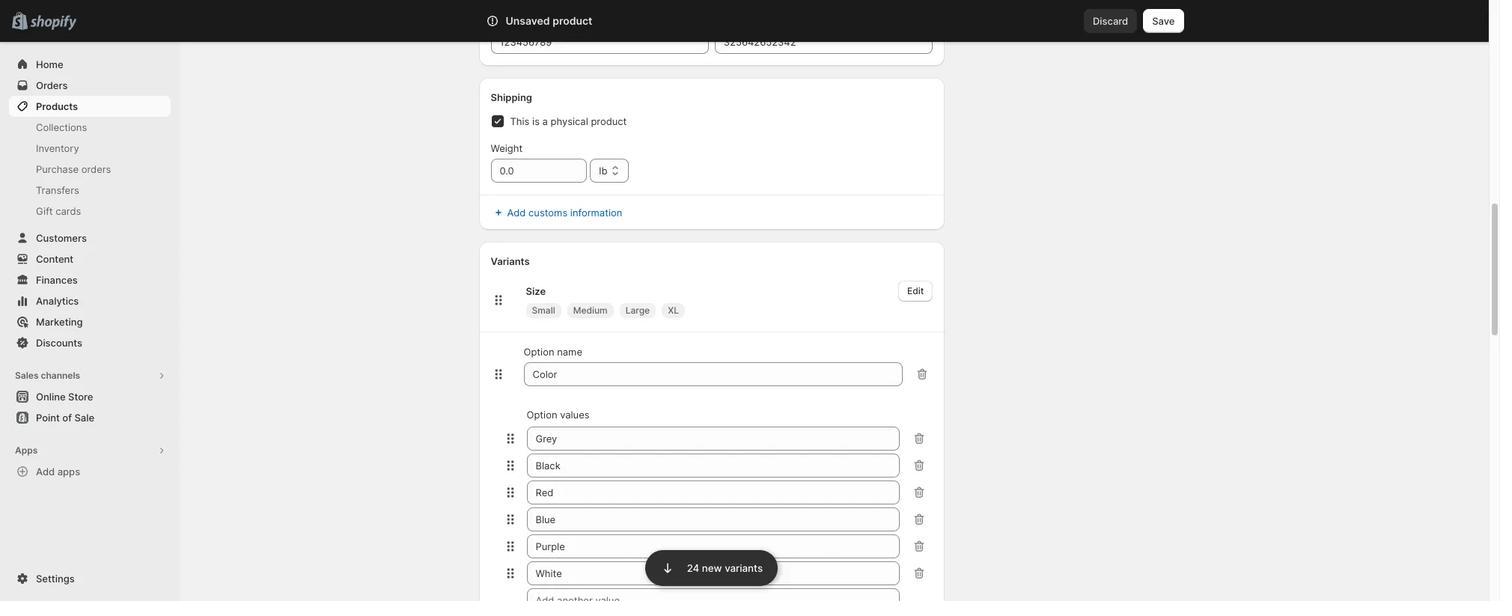 Task type: describe. For each thing, give the bounding box(es) containing it.
settings
[[36, 573, 75, 585]]

Barcode (ISBN, UPC, GTIN, etc.) text field
[[715, 30, 933, 54]]

point of sale button
[[0, 407, 180, 428]]

analytics
[[36, 295, 79, 307]]

size
[[526, 285, 546, 297]]

variants
[[491, 255, 530, 267]]

Weight text field
[[491, 159, 587, 183]]

add customs information button
[[482, 202, 942, 223]]

shopify image
[[30, 16, 77, 30]]

apps
[[57, 466, 80, 478]]

content
[[36, 253, 73, 265]]

shipping
[[491, 91, 532, 103]]

discard
[[1093, 15, 1128, 27]]

(stock
[[513, 13, 543, 25]]

purchase
[[36, 163, 79, 175]]

products
[[36, 100, 78, 112]]

orders link
[[9, 75, 171, 96]]

apps button
[[9, 440, 171, 461]]

sku (stock keeping unit)
[[491, 13, 608, 25]]

a
[[542, 115, 548, 127]]

sales channels
[[15, 370, 80, 381]]

physical
[[551, 115, 588, 127]]

values
[[560, 409, 590, 421]]

finances link
[[9, 270, 171, 290]]

customers
[[36, 232, 87, 244]]

add apps
[[36, 466, 80, 478]]

add apps button
[[9, 461, 171, 482]]

orders
[[36, 79, 68, 91]]

xl
[[668, 305, 679, 316]]

this
[[510, 115, 530, 127]]

24 new variants
[[687, 562, 763, 574]]

finances
[[36, 274, 78, 286]]

sale
[[74, 412, 94, 424]]

point
[[36, 412, 60, 424]]

channels
[[41, 370, 80, 381]]

Material text field
[[524, 362, 903, 386]]

discard button
[[1084, 9, 1137, 33]]

weight
[[491, 142, 523, 154]]

edit
[[907, 285, 924, 296]]

home
[[36, 58, 63, 70]]

of
[[62, 412, 72, 424]]

option for option values
[[527, 409, 557, 421]]

apps
[[15, 445, 38, 456]]

information
[[570, 207, 622, 219]]

search button
[[527, 9, 962, 33]]

discounts
[[36, 337, 82, 349]]

products link
[[9, 96, 171, 117]]

keeping
[[546, 13, 583, 25]]

online store button
[[0, 386, 180, 407]]

collections link
[[9, 117, 171, 138]]

1 vertical spatial product
[[591, 115, 627, 127]]

variants
[[725, 562, 763, 574]]



Task type: vqa. For each thing, say whether or not it's contained in the screenshot.
size at top left
yes



Task type: locate. For each thing, give the bounding box(es) containing it.
this is a physical product
[[510, 115, 627, 127]]

24
[[687, 562, 700, 574]]

online
[[36, 391, 66, 403]]

option name
[[524, 346, 582, 358]]

0 vertical spatial add
[[507, 207, 526, 219]]

1 horizontal spatial add
[[507, 207, 526, 219]]

analytics link
[[9, 290, 171, 311]]

online store
[[36, 391, 93, 403]]

small
[[532, 305, 555, 316]]

marketing link
[[9, 311, 171, 332]]

Add another value text field
[[527, 588, 900, 601]]

gift cards link
[[9, 201, 171, 222]]

gift cards
[[36, 205, 81, 217]]

customers link
[[9, 228, 171, 249]]

inventory link
[[9, 138, 171, 159]]

0 vertical spatial option
[[524, 346, 554, 358]]

24 new variants button
[[645, 549, 778, 586]]

1 vertical spatial option
[[527, 409, 557, 421]]

online store link
[[9, 386, 171, 407]]

transfers link
[[9, 180, 171, 201]]

discounts link
[[9, 332, 171, 353]]

transfers
[[36, 184, 79, 196]]

unsaved product
[[506, 14, 592, 27]]

1 vertical spatial add
[[36, 466, 55, 478]]

product
[[553, 14, 592, 27], [591, 115, 627, 127]]

new
[[702, 562, 723, 574]]

settings link
[[9, 568, 171, 589]]

sales channels button
[[9, 365, 171, 386]]

0 horizontal spatial add
[[36, 466, 55, 478]]

option left values on the bottom of page
[[527, 409, 557, 421]]

option values
[[527, 409, 590, 421]]

edit button
[[898, 281, 933, 302]]

sales
[[15, 370, 39, 381]]

search
[[552, 15, 584, 27]]

None text field
[[527, 427, 900, 451], [527, 481, 900, 505], [527, 508, 900, 532], [527, 535, 900, 558], [527, 561, 900, 585], [527, 427, 900, 451], [527, 481, 900, 505], [527, 508, 900, 532], [527, 535, 900, 558], [527, 561, 900, 585]]

add customs information
[[507, 207, 622, 219]]

option
[[524, 346, 554, 358], [527, 409, 557, 421]]

unsaved
[[506, 14, 550, 27]]

point of sale
[[36, 412, 94, 424]]

customs
[[529, 207, 568, 219]]

name
[[557, 346, 582, 358]]

unit)
[[586, 13, 608, 25]]

None text field
[[527, 454, 900, 478]]

marketing
[[36, 316, 83, 328]]

inventory
[[36, 142, 79, 154]]

add left customs
[[507, 207, 526, 219]]

is
[[532, 115, 540, 127]]

purchase orders
[[36, 163, 111, 175]]

sku
[[491, 13, 510, 25]]

add for add apps
[[36, 466, 55, 478]]

add for add customs information
[[507, 207, 526, 219]]

store
[[68, 391, 93, 403]]

option left name
[[524, 346, 554, 358]]

cards
[[56, 205, 81, 217]]

content link
[[9, 249, 171, 270]]

save button
[[1143, 9, 1184, 33]]

save
[[1152, 15, 1175, 27]]

orders
[[81, 163, 111, 175]]

0 vertical spatial product
[[553, 14, 592, 27]]

SKU (Stock Keeping Unit) text field
[[491, 30, 709, 54]]

option for option name
[[524, 346, 554, 358]]

point of sale link
[[9, 407, 171, 428]]

collections
[[36, 121, 87, 133]]

lb
[[599, 165, 608, 177]]

large
[[626, 305, 650, 316]]

add left apps
[[36, 466, 55, 478]]

medium
[[573, 305, 608, 316]]

add
[[507, 207, 526, 219], [36, 466, 55, 478]]

purchase orders link
[[9, 159, 171, 180]]

home link
[[9, 54, 171, 75]]

gift
[[36, 205, 53, 217]]



